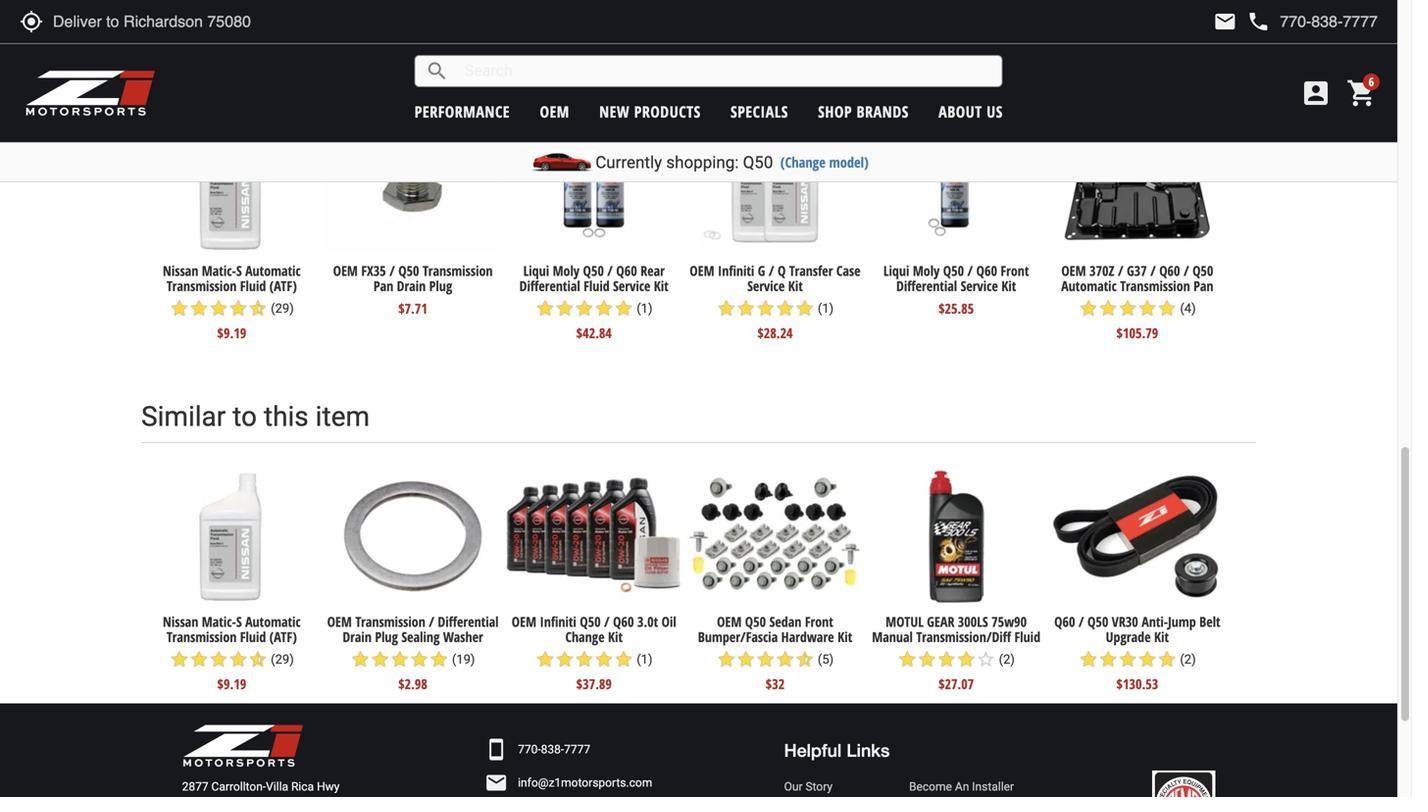 Task type: locate. For each thing, give the bounding box(es) containing it.
differential for liqui moly q50 / q60 front differential service kit $25.85
[[897, 277, 958, 295]]

q50 up (4)
[[1193, 262, 1214, 280]]

0 vertical spatial infiniti
[[718, 262, 755, 280]]

infiniti inside oem infiniti q50 / q60 3.0t oil change kit star star star star star (1) $37.89
[[540, 613, 577, 631]]

1 s from the top
[[236, 262, 242, 280]]

oem inside oem transmission / differential drain plug sealing washer star star star star star (19) $2.98
[[327, 613, 352, 631]]

oem left sedan
[[717, 613, 742, 631]]

helpful
[[784, 740, 842, 761]]

this up performance link
[[432, 50, 477, 82]]

nissan for star
[[163, 613, 198, 631]]

2 (2) from the left
[[1180, 652, 1196, 667]]

transmission inside oem 370z / g37 / q60 / q50 automatic transmission pan star star star star star (4) $105.79
[[1121, 277, 1191, 295]]

oem
[[540, 101, 570, 122], [333, 262, 358, 280], [690, 262, 715, 280], [1062, 262, 1087, 280], [327, 613, 352, 631], [512, 613, 537, 631], [717, 613, 742, 631]]

account_box link
[[1296, 77, 1337, 109]]

star_half for $7.71
[[248, 299, 268, 318]]

liqui for liqui moly q50 / q60 front differential service kit $25.85
[[884, 262, 910, 280]]

about us
[[939, 101, 1003, 122]]

/ right the fx35
[[390, 262, 395, 280]]

oem right the rear
[[690, 262, 715, 280]]

Search search field
[[449, 56, 1002, 86]]

0 horizontal spatial differential
[[438, 613, 499, 631]]

oem for oem fx35 / q50 transmission pan drain plug $7.71
[[333, 262, 358, 280]]

anti-
[[1142, 613, 1169, 631]]

service inside liqui moly q50 / q60 front differential service kit $25.85
[[961, 277, 998, 295]]

q50 inside oem fx35 / q50 transmission pan drain plug $7.71
[[399, 262, 419, 280]]

oem inside oem infiniti g / q transfer case service kit star star star star star (1) $28.24
[[690, 262, 715, 280]]

(2) right star_border
[[999, 652, 1015, 667]]

770-
[[518, 743, 541, 757]]

oem left change
[[512, 613, 537, 631]]

0 vertical spatial nissan matic-s automatic transmission fluid (atf) star star star star star_half (29) $9.19
[[163, 262, 301, 342]]

oem inside oem fx35 / q50 transmission pan drain plug $7.71
[[333, 262, 358, 280]]

manual
[[872, 628, 913, 647]]

0 vertical spatial front
[[1001, 262, 1029, 280]]

0 vertical spatial (29)
[[271, 301, 294, 316]]

this
[[432, 50, 477, 82], [264, 401, 309, 433]]

this right to at the bottom of page
[[264, 401, 309, 433]]

0 horizontal spatial this
[[264, 401, 309, 433]]

2 nissan matic-s automatic transmission fluid (atf) star star star star star_half (29) $9.19 from the top
[[163, 613, 301, 693]]

item left also
[[484, 50, 538, 82]]

(4)
[[1180, 301, 1196, 316]]

/
[[390, 262, 395, 280], [607, 262, 613, 280], [769, 262, 775, 280], [968, 262, 973, 280], [1118, 262, 1124, 280], [1151, 262, 1156, 280], [1184, 262, 1190, 280], [429, 613, 435, 631], [604, 613, 610, 631], [1079, 613, 1085, 631]]

$9.19
[[217, 324, 246, 342], [217, 675, 246, 693]]

1 horizontal spatial (2)
[[1180, 652, 1196, 667]]

transmission inside oem fx35 / q50 transmission pan drain plug $7.71
[[423, 262, 493, 280]]

0 vertical spatial s
[[236, 262, 242, 280]]

2 (29) from the top
[[271, 652, 294, 667]]

kit inside liqui moly q50 / q60 front differential service kit $25.85
[[1002, 277, 1017, 295]]

story
[[806, 780, 833, 794]]

drain inside oem transmission / differential drain plug sealing washer star star star star star (19) $2.98
[[343, 628, 372, 647]]

/ left 3.0t at the bottom left
[[604, 613, 610, 631]]

become
[[909, 780, 952, 794]]

star_half inside oem q50 sedan front bumper/fascia hardware kit star star star star star_half (5) $32
[[795, 650, 815, 669]]

1 vertical spatial s
[[236, 613, 242, 631]]

$42.84
[[576, 324, 612, 342]]

brands
[[857, 101, 909, 122]]

oem down also
[[540, 101, 570, 122]]

1 horizontal spatial moly
[[913, 262, 940, 280]]

1 service from the left
[[613, 277, 651, 295]]

kit inside oem infiniti g / q transfer case service kit star star star star star (1) $28.24
[[788, 277, 803, 295]]

2 moly from the left
[[913, 262, 940, 280]]

kit inside q60 / q50 vr30 anti-jump belt upgrade kit star star star star star (2) $130.53
[[1155, 628, 1169, 647]]

oem inside oem infiniti q50 / q60 3.0t oil change kit star star star star star (1) $37.89
[[512, 613, 537, 631]]

2877 carrollton-villa rica hwy link
[[182, 779, 340, 798]]

change
[[566, 628, 605, 647]]

hwy
[[317, 780, 340, 794]]

(1) for oem infiniti g / q transfer case service kit star star star star star (1) $28.24
[[818, 301, 834, 316]]

customers who bought this item also purchased ...
[[141, 50, 760, 82]]

kit inside liqui moly q50 / q60 rear differential fluid service kit star star star star star (1) $42.84
[[654, 277, 669, 295]]

differential inside liqui moly q50 / q60 rear differential fluid service kit star star star star star (1) $42.84
[[520, 277, 580, 295]]

0 horizontal spatial service
[[613, 277, 651, 295]]

$2.98
[[398, 675, 428, 693]]

1 (29) from the top
[[271, 301, 294, 316]]

differential up $42.84
[[520, 277, 580, 295]]

1 pan from the left
[[374, 277, 394, 295]]

motul
[[886, 613, 924, 631]]

front left 370z
[[1001, 262, 1029, 280]]

moly up $42.84
[[553, 262, 580, 280]]

motul gear 300ls 75w90 manual transmission/diff fluid star star star star star_border (2) $27.07
[[872, 613, 1041, 693]]

similar
[[141, 401, 226, 433]]

/ inside oem transmission / differential drain plug sealing washer star star star star star (19) $2.98
[[429, 613, 435, 631]]

q50 right the fx35
[[399, 262, 419, 280]]

/ left the rear
[[607, 262, 613, 280]]

item
[[484, 50, 538, 82], [316, 401, 370, 433]]

oem for oem 370z / g37 / q60 / q50 automatic transmission pan star star star star star (4) $105.79
[[1062, 262, 1087, 280]]

smartphone 770-838-7777
[[485, 738, 591, 762]]

shopping:
[[666, 153, 739, 172]]

0 horizontal spatial (2)
[[999, 652, 1015, 667]]

email
[[485, 771, 508, 795]]

(1) inside oem infiniti q50 / q60 3.0t oil change kit star star star star star (1) $37.89
[[637, 652, 653, 667]]

oem for oem
[[540, 101, 570, 122]]

email info@z1motorsports.com
[[485, 771, 653, 795]]

1 horizontal spatial differential
[[520, 277, 580, 295]]

moly for liqui moly q50 / q60 rear differential fluid service kit star star star star star (1) $42.84
[[553, 262, 580, 280]]

drain left sealing at the left of page
[[343, 628, 372, 647]]

0 vertical spatial matic-
[[202, 262, 236, 280]]

0 horizontal spatial front
[[805, 613, 834, 631]]

infiniti up $37.89
[[540, 613, 577, 631]]

...
[[739, 50, 760, 82]]

1 vertical spatial nissan
[[163, 613, 198, 631]]

nissan matic-s automatic transmission fluid (atf) star star star star star_half (29) $9.19 for star
[[163, 613, 301, 693]]

2 $9.19 from the top
[[217, 675, 246, 693]]

q50 left vr30
[[1088, 613, 1109, 631]]

differential inside liqui moly q50 / q60 front differential service kit $25.85
[[897, 277, 958, 295]]

1 horizontal spatial front
[[1001, 262, 1029, 280]]

drain up '$7.71'
[[397, 277, 426, 295]]

oem inside oem q50 sedan front bumper/fascia hardware kit star star star star star_half (5) $32
[[717, 613, 742, 631]]

kit inside oem q50 sedan front bumper/fascia hardware kit star star star star star_half (5) $32
[[838, 628, 853, 647]]

2 service from the left
[[748, 277, 785, 295]]

0 vertical spatial item
[[484, 50, 538, 82]]

oem left the fx35
[[333, 262, 358, 280]]

liqui inside liqui moly q50 / q60 rear differential fluid service kit star star star star star (1) $42.84
[[524, 262, 549, 280]]

q60
[[616, 262, 637, 280], [977, 262, 998, 280], [1160, 262, 1181, 280], [613, 613, 634, 631], [1055, 613, 1076, 631]]

kit for oem infiniti g / q transfer case service kit star star star star star (1) $28.24
[[788, 277, 803, 295]]

shop
[[818, 101, 853, 122]]

q50 left 3.0t at the bottom left
[[580, 613, 601, 631]]

3 service from the left
[[961, 277, 998, 295]]

(1) inside oem infiniti g / q transfer case service kit star star star star star (1) $28.24
[[818, 301, 834, 316]]

1 vertical spatial front
[[805, 613, 834, 631]]

1 horizontal spatial drain
[[397, 277, 426, 295]]

oem for oem infiniti g / q transfer case service kit star star star star star (1) $28.24
[[690, 262, 715, 280]]

service inside oem infiniti g / q transfer case service kit star star star star star (1) $28.24
[[748, 277, 785, 295]]

1 vertical spatial this
[[264, 401, 309, 433]]

1 horizontal spatial infiniti
[[718, 262, 755, 280]]

0 vertical spatial plug
[[429, 277, 452, 295]]

our story
[[784, 780, 833, 794]]

1 vertical spatial $9.19
[[217, 675, 246, 693]]

item right to at the bottom of page
[[316, 401, 370, 433]]

plug left sealing at the left of page
[[375, 628, 398, 647]]

0 vertical spatial (atf)
[[270, 277, 297, 295]]

0 horizontal spatial moly
[[553, 262, 580, 280]]

370z
[[1090, 262, 1115, 280]]

2 (atf) from the top
[[270, 628, 297, 647]]

q50 left (change
[[743, 153, 773, 172]]

drain
[[397, 277, 426, 295], [343, 628, 372, 647]]

fluid inside liqui moly q50 / q60 rear differential fluid service kit star star star star star (1) $42.84
[[584, 277, 610, 295]]

carrollton-
[[211, 780, 266, 794]]

plug inside oem transmission / differential drain plug sealing washer star star star star star (19) $2.98
[[375, 628, 398, 647]]

1 vertical spatial drain
[[343, 628, 372, 647]]

2 liqui from the left
[[884, 262, 910, 280]]

plug
[[429, 277, 452, 295], [375, 628, 398, 647]]

1 vertical spatial matic-
[[202, 613, 236, 631]]

differential up $25.85
[[897, 277, 958, 295]]

q60 inside q60 / q50 vr30 anti-jump belt upgrade kit star star star star star (2) $130.53
[[1055, 613, 1076, 631]]

moly up $25.85
[[913, 262, 940, 280]]

s for $7.71
[[236, 262, 242, 280]]

0 horizontal spatial pan
[[374, 277, 394, 295]]

/ inside liqui moly q50 / q60 rear differential fluid service kit star star star star star (1) $42.84
[[607, 262, 613, 280]]

automatic
[[245, 262, 301, 280], [1062, 277, 1117, 295], [245, 613, 301, 631]]

service
[[613, 277, 651, 295], [748, 277, 785, 295], [961, 277, 998, 295]]

(2)
[[999, 652, 1015, 667], [1180, 652, 1196, 667]]

1 vertical spatial nissan matic-s automatic transmission fluid (atf) star star star star star_half (29) $9.19
[[163, 613, 301, 693]]

(1) for oem infiniti q50 / q60 3.0t oil change kit star star star star star (1) $37.89
[[637, 652, 653, 667]]

2 matic- from the top
[[202, 613, 236, 631]]

/ inside q60 / q50 vr30 anti-jump belt upgrade kit star star star star star (2) $130.53
[[1079, 613, 1085, 631]]

oem for oem q50 sedan front bumper/fascia hardware kit star star star star star_half (5) $32
[[717, 613, 742, 631]]

oem infiniti g / q transfer case service kit star star star star star (1) $28.24
[[690, 262, 861, 342]]

moly inside liqui moly q50 / q60 rear differential fluid service kit star star star star star (1) $42.84
[[553, 262, 580, 280]]

automatic inside oem 370z / g37 / q60 / q50 automatic transmission pan star star star star star (4) $105.79
[[1062, 277, 1117, 295]]

q60 for kit
[[616, 262, 637, 280]]

(1)
[[637, 301, 653, 316], [818, 301, 834, 316], [637, 652, 653, 667]]

0 vertical spatial $9.19
[[217, 324, 246, 342]]

1 horizontal spatial item
[[484, 50, 538, 82]]

(29)
[[271, 301, 294, 316], [271, 652, 294, 667]]

1 vertical spatial (atf)
[[270, 628, 297, 647]]

1 (atf) from the top
[[270, 277, 297, 295]]

1 moly from the left
[[553, 262, 580, 280]]

0 horizontal spatial plug
[[375, 628, 398, 647]]

q50 inside q60 / q50 vr30 anti-jump belt upgrade kit star star star star star (2) $130.53
[[1088, 613, 1109, 631]]

2 s from the top
[[236, 613, 242, 631]]

0 horizontal spatial infiniti
[[540, 613, 577, 631]]

0 horizontal spatial liqui
[[524, 262, 549, 280]]

1 $9.19 from the top
[[217, 324, 246, 342]]

0 vertical spatial nissan
[[163, 262, 198, 280]]

$9.19 up z1 company logo
[[217, 675, 246, 693]]

2 pan from the left
[[1194, 277, 1214, 295]]

1 nissan matic-s automatic transmission fluid (atf) star star star star star_half (29) $9.19 from the top
[[163, 262, 301, 342]]

info@z1motorsports.com link
[[518, 775, 653, 792]]

0 vertical spatial drain
[[397, 277, 426, 295]]

infiniti left g
[[718, 262, 755, 280]]

/ left 'washer'
[[429, 613, 435, 631]]

$9.19 for star
[[217, 675, 246, 693]]

0 vertical spatial this
[[432, 50, 477, 82]]

differential for liqui moly q50 / q60 rear differential fluid service kit star star star star star (1) $42.84
[[520, 277, 580, 295]]

automatic for star_half
[[245, 613, 301, 631]]

specials
[[731, 101, 789, 122]]

front inside oem q50 sedan front bumper/fascia hardware kit star star star star star_half (5) $32
[[805, 613, 834, 631]]

liqui inside liqui moly q50 / q60 front differential service kit $25.85
[[884, 262, 910, 280]]

plug right the fx35
[[429, 277, 452, 295]]

q60 inside liqui moly q50 / q60 front differential service kit $25.85
[[977, 262, 998, 280]]

1 vertical spatial (29)
[[271, 652, 294, 667]]

1 nissan from the top
[[163, 262, 198, 280]]

nissan matic-s automatic transmission fluid (atf) star star star star star_half (29) $9.19 for $7.71
[[163, 262, 301, 342]]

(1) down the rear
[[637, 301, 653, 316]]

star_border
[[977, 650, 996, 669]]

s
[[236, 262, 242, 280], [236, 613, 242, 631]]

q60 for $25.85
[[977, 262, 998, 280]]

3.0t
[[638, 613, 658, 631]]

2 horizontal spatial differential
[[897, 277, 958, 295]]

oem for oem transmission / differential drain plug sealing washer star star star star star (19) $2.98
[[327, 613, 352, 631]]

1 horizontal spatial service
[[748, 277, 785, 295]]

transmission
[[423, 262, 493, 280], [167, 277, 237, 295], [1121, 277, 1191, 295], [355, 613, 426, 631], [167, 628, 237, 647]]

liqui moly q50 / q60 rear differential fluid service kit star star star star star (1) $42.84
[[520, 262, 669, 342]]

1 horizontal spatial pan
[[1194, 277, 1214, 295]]

(1) inside liqui moly q50 / q60 rear differential fluid service kit star star star star star (1) $42.84
[[637, 301, 653, 316]]

q50 left sedan
[[745, 613, 766, 631]]

/ inside oem fx35 / q50 transmission pan drain plug $7.71
[[390, 262, 395, 280]]

$105.79
[[1117, 324, 1159, 342]]

1 liqui from the left
[[524, 262, 549, 280]]

mail
[[1214, 10, 1237, 33]]

star_half for star
[[248, 650, 268, 669]]

oem inside oem 370z / g37 / q60 / q50 automatic transmission pan star star star star star (4) $105.79
[[1062, 262, 1087, 280]]

/ left vr30
[[1079, 613, 1085, 631]]

1 horizontal spatial plug
[[429, 277, 452, 295]]

2 nissan from the top
[[163, 613, 198, 631]]

oem left 370z
[[1062, 262, 1087, 280]]

770-838-7777 link
[[518, 741, 591, 758]]

infiniti inside oem infiniti g / q transfer case service kit star star star star star (1) $28.24
[[718, 262, 755, 280]]

q60 inside oem infiniti q50 / q60 3.0t oil change kit star star star star star (1) $37.89
[[613, 613, 634, 631]]

bought
[[340, 50, 426, 82]]

(1) down transfer
[[818, 301, 834, 316]]

1 vertical spatial item
[[316, 401, 370, 433]]

q50 up $25.85
[[943, 262, 964, 280]]

fluid
[[240, 277, 266, 295], [584, 277, 610, 295], [240, 628, 266, 647], [1015, 628, 1041, 647]]

differential up "(19)"
[[438, 613, 499, 631]]

$28.24
[[758, 324, 793, 342]]

1 (2) from the left
[[999, 652, 1015, 667]]

fluid inside motul gear 300ls 75w90 manual transmission/diff fluid star star star star star_border (2) $27.07
[[1015, 628, 1041, 647]]

front right sedan
[[805, 613, 834, 631]]

1 vertical spatial infiniti
[[540, 613, 577, 631]]

moly for liqui moly q50 / q60 front differential service kit $25.85
[[913, 262, 940, 280]]

$9.19 for $7.71
[[217, 324, 246, 342]]

0 horizontal spatial drain
[[343, 628, 372, 647]]

/ right g
[[769, 262, 775, 280]]

/ up $25.85
[[968, 262, 973, 280]]

q60 / q50 vr30 anti-jump belt upgrade kit star star star star star (2) $130.53
[[1055, 613, 1221, 693]]

differential
[[520, 277, 580, 295], [897, 277, 958, 295], [438, 613, 499, 631]]

kit inside oem infiniti q50 / q60 3.0t oil change kit star star star star star (1) $37.89
[[608, 628, 623, 647]]

q50 left the rear
[[583, 262, 604, 280]]

oem left sealing at the left of page
[[327, 613, 352, 631]]

front
[[1001, 262, 1029, 280], [805, 613, 834, 631]]

our
[[784, 780, 803, 794]]

q60 inside liqui moly q50 / q60 rear differential fluid service kit star star star star star (1) $42.84
[[616, 262, 637, 280]]

(1) down 3.0t at the bottom left
[[637, 652, 653, 667]]

service for $25.85
[[961, 277, 998, 295]]

$9.19 up to at the bottom of page
[[217, 324, 246, 342]]

become an installer link
[[909, 779, 1021, 796]]

pan
[[374, 277, 394, 295], [1194, 277, 1214, 295]]

1 vertical spatial plug
[[375, 628, 398, 647]]

1 matic- from the top
[[202, 262, 236, 280]]

1 horizontal spatial liqui
[[884, 262, 910, 280]]

2 horizontal spatial service
[[961, 277, 998, 295]]

who
[[282, 50, 333, 82]]

(2) down jump
[[1180, 652, 1196, 667]]

moly inside liqui moly q50 / q60 front differential service kit $25.85
[[913, 262, 940, 280]]

vr30
[[1112, 613, 1139, 631]]



Task type: describe. For each thing, give the bounding box(es) containing it.
gear
[[927, 613, 955, 631]]

oem 370z / g37 / q60 / q50 automatic transmission pan star star star star star (4) $105.79
[[1062, 262, 1214, 342]]

an
[[955, 780, 970, 794]]

2877
[[182, 780, 209, 794]]

mail phone
[[1214, 10, 1271, 33]]

(2) inside motul gear 300ls 75w90 manual transmission/diff fluid star star star star star_border (2) $27.07
[[999, 652, 1015, 667]]

oil
[[662, 613, 677, 631]]

upgrade
[[1106, 628, 1151, 647]]

kit for oem infiniti q50 / q60 3.0t oil change kit star star star star star (1) $37.89
[[608, 628, 623, 647]]

(5)
[[818, 652, 834, 667]]

about
[[939, 101, 983, 122]]

about us link
[[939, 101, 1003, 122]]

z1 motorsports logo image
[[25, 69, 156, 118]]

(2) inside q60 / q50 vr30 anti-jump belt upgrade kit star star star star star (2) $130.53
[[1180, 652, 1196, 667]]

/ inside oem infiniti q50 / q60 3.0t oil change kit star star star star star (1) $37.89
[[604, 613, 610, 631]]

(19)
[[452, 652, 475, 667]]

installer
[[972, 780, 1014, 794]]

0 horizontal spatial item
[[316, 401, 370, 433]]

q50 inside oem 370z / g37 / q60 / q50 automatic transmission pan star star star star star (4) $105.79
[[1193, 262, 1214, 280]]

/ right g37
[[1151, 262, 1156, 280]]

/ left g37
[[1118, 262, 1124, 280]]

q50 inside oem infiniti q50 / q60 3.0t oil change kit star star star star star (1) $37.89
[[580, 613, 601, 631]]

q50 inside liqui moly q50 / q60 front differential service kit $25.85
[[943, 262, 964, 280]]

/ inside oem infiniti g / q transfer case service kit star star star star star (1) $28.24
[[769, 262, 775, 280]]

belt
[[1200, 613, 1221, 631]]

front inside liqui moly q50 / q60 front differential service kit $25.85
[[1001, 262, 1029, 280]]

hardware
[[782, 628, 834, 647]]

info@z1motorsports.com
[[518, 776, 653, 790]]

/ up (4)
[[1184, 262, 1190, 280]]

1 horizontal spatial this
[[432, 50, 477, 82]]

transmission inside oem transmission / differential drain plug sealing washer star star star star star (19) $2.98
[[355, 613, 426, 631]]

q
[[778, 262, 786, 280]]

account_box
[[1301, 77, 1332, 109]]

new products
[[600, 101, 701, 122]]

q60 for star
[[613, 613, 634, 631]]

oem infiniti q50 / q60 3.0t oil change kit star star star star star (1) $37.89
[[512, 613, 677, 693]]

shopping_cart link
[[1342, 77, 1378, 109]]

(change model) link
[[781, 153, 869, 172]]

currently
[[596, 153, 662, 172]]

pan inside oem 370z / g37 / q60 / q50 automatic transmission pan star star star star star (4) $105.79
[[1194, 277, 1214, 295]]

also
[[545, 50, 597, 82]]

q50 inside oem q50 sedan front bumper/fascia hardware kit star star star star star_half (5) $32
[[745, 613, 766, 631]]

bumper/fascia
[[698, 628, 778, 647]]

new products link
[[600, 101, 701, 122]]

service for star
[[748, 277, 785, 295]]

villa
[[266, 780, 288, 794]]

matic- for $7.71
[[202, 262, 236, 280]]

$25.85
[[939, 299, 974, 318]]

jump
[[1169, 613, 1197, 631]]

2877 carrollton-villa rica hwy
[[182, 780, 340, 794]]

300ls
[[958, 613, 989, 631]]

rear
[[641, 262, 665, 280]]

become an installer
[[909, 780, 1014, 794]]

pan inside oem fx35 / q50 transmission pan drain plug $7.71
[[374, 277, 394, 295]]

$7.71
[[398, 299, 428, 318]]

infiniti for oem infiniti g / q transfer case service kit star star star star star (1) $28.24
[[718, 262, 755, 280]]

shop brands link
[[818, 101, 909, 122]]

currently shopping: q50 (change model)
[[596, 153, 869, 172]]

sedan
[[770, 613, 802, 631]]

products
[[634, 101, 701, 122]]

matic- for star
[[202, 613, 236, 631]]

transfer
[[789, 262, 833, 280]]

smartphone
[[485, 738, 508, 762]]

liqui for liqui moly q50 / q60 rear differential fluid service kit star star star star star (1) $42.84
[[524, 262, 549, 280]]

g37
[[1127, 262, 1147, 280]]

q50 inside liqui moly q50 / q60 rear differential fluid service kit star star star star star (1) $42.84
[[583, 262, 604, 280]]

plug inside oem fx35 / q50 transmission pan drain plug $7.71
[[429, 277, 452, 295]]

my_location
[[20, 10, 43, 33]]

performance link
[[415, 101, 510, 122]]

infiniti for oem infiniti q50 / q60 3.0t oil change kit star star star star star (1) $37.89
[[540, 613, 577, 631]]

specials link
[[731, 101, 789, 122]]

oem q50 sedan front bumper/fascia hardware kit star star star star star_half (5) $32
[[698, 613, 853, 693]]

kit for q60 / q50 vr30 anti-jump belt upgrade kit star star star star star (2) $130.53
[[1155, 628, 1169, 647]]

sealing
[[402, 628, 440, 647]]

purchased
[[603, 50, 732, 82]]

service inside liqui moly q50 / q60 rear differential fluid service kit star star star star star (1) $42.84
[[613, 277, 651, 295]]

$130.53
[[1117, 675, 1159, 693]]

performance
[[415, 101, 510, 122]]

new
[[600, 101, 630, 122]]

/ inside liqui moly q50 / q60 front differential service kit $25.85
[[968, 262, 973, 280]]

to
[[233, 401, 257, 433]]

(atf) for star
[[270, 628, 297, 647]]

automatic for star
[[245, 262, 301, 280]]

differential inside oem transmission / differential drain plug sealing washer star star star star star (19) $2.98
[[438, 613, 499, 631]]

nissan for $7.71
[[163, 262, 198, 280]]

drain inside oem fx35 / q50 transmission pan drain plug $7.71
[[397, 277, 426, 295]]

model)
[[829, 153, 869, 172]]

our story link
[[784, 779, 890, 796]]

s for star
[[236, 613, 242, 631]]

similar to this item
[[141, 401, 370, 433]]

z1 company logo image
[[182, 723, 305, 769]]

g
[[758, 262, 766, 280]]

(29) for $7.71
[[271, 301, 294, 316]]

phone link
[[1247, 10, 1378, 33]]

$27.07
[[939, 675, 974, 693]]

shopping_cart
[[1347, 77, 1378, 109]]

838-
[[541, 743, 564, 757]]

oem fx35 / q50 transmission pan drain plug $7.71
[[333, 262, 493, 318]]

transmission/diff
[[917, 628, 1011, 647]]

search
[[425, 59, 449, 83]]

oem for oem infiniti q50 / q60 3.0t oil change kit star star star star star (1) $37.89
[[512, 613, 537, 631]]

sema member logo image
[[1152, 771, 1216, 798]]

rica
[[291, 780, 314, 794]]

oem link
[[540, 101, 570, 122]]

oem transmission / differential drain plug sealing washer star star star star star (19) $2.98
[[327, 613, 499, 693]]

(29) for star
[[271, 652, 294, 667]]

(change
[[781, 153, 826, 172]]

mail link
[[1214, 10, 1237, 33]]

fx35
[[361, 262, 386, 280]]

q60 inside oem 370z / g37 / q60 / q50 automatic transmission pan star star star star star (4) $105.79
[[1160, 262, 1181, 280]]

kit for liqui moly q50 / q60 front differential service kit $25.85
[[1002, 277, 1017, 295]]

helpful links
[[784, 740, 890, 761]]

(atf) for $7.71
[[270, 277, 297, 295]]

7777
[[564, 743, 591, 757]]



Task type: vqa. For each thing, say whether or not it's contained in the screenshot.


